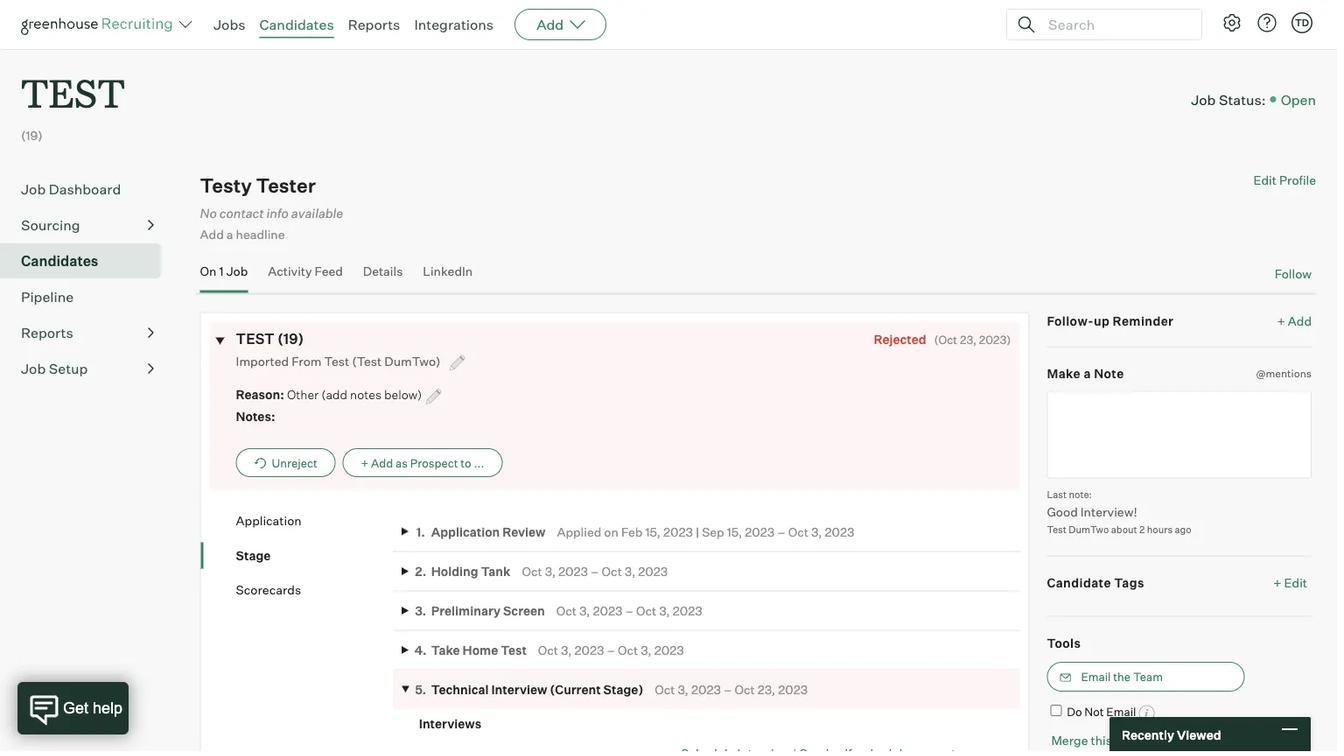 Task type: locate. For each thing, give the bounding box(es) containing it.
candidates right jobs
[[260, 16, 334, 33]]

interviews
[[419, 716, 482, 731]]

feed
[[315, 263, 343, 279]]

2 15, from the left
[[727, 524, 743, 539]]

ago
[[1175, 523, 1192, 535]]

on
[[604, 524, 619, 539]]

+ for + add
[[1278, 313, 1286, 328]]

0 horizontal spatial reports link
[[21, 322, 154, 343]]

add inside popup button
[[537, 16, 564, 33]]

test inside last note: good interview! test dumtwo               about 2 hours               ago
[[1048, 523, 1067, 535]]

screen
[[504, 603, 545, 618]]

+ add
[[1278, 313, 1313, 328]]

test down good
[[1048, 523, 1067, 535]]

oct
[[789, 524, 809, 539], [522, 564, 543, 579], [602, 564, 622, 579], [557, 603, 577, 618], [637, 603, 657, 618], [538, 642, 559, 658], [618, 642, 639, 658], [655, 682, 676, 697], [735, 682, 755, 697]]

holding
[[431, 564, 479, 579]]

reports link
[[348, 16, 400, 33], [21, 322, 154, 343]]

3,
[[812, 524, 823, 539], [545, 564, 556, 579], [625, 564, 636, 579], [580, 603, 591, 618], [660, 603, 670, 618], [561, 642, 572, 658], [641, 642, 652, 658], [678, 682, 689, 697]]

test up "imported"
[[236, 330, 275, 347]]

td button
[[1289, 9, 1317, 37]]

job up sourcing
[[21, 181, 46, 198]]

a inside testy tester no contact info available add a headline
[[227, 227, 233, 242]]

0 vertical spatial a
[[227, 227, 233, 242]]

greenhouse recruiting image
[[21, 14, 179, 35]]

test right the home
[[501, 642, 527, 658]]

on 1 job link
[[200, 263, 248, 289]]

–
[[778, 524, 786, 539], [591, 564, 599, 579], [626, 603, 634, 618], [607, 642, 616, 658], [724, 682, 732, 697]]

0 horizontal spatial candidates
[[21, 252, 98, 270]]

+ inside '+ add' link
[[1278, 313, 1286, 328]]

(19) down test link
[[21, 128, 43, 143]]

0 vertical spatial +
[[1278, 313, 1286, 328]]

rejected (oct 23, 2023)
[[874, 331, 1012, 347]]

4. take home test oct 3, 2023 – oct 3, 2023
[[415, 642, 684, 658]]

test
[[324, 353, 350, 368], [1048, 523, 1067, 535], [501, 642, 527, 658]]

0 vertical spatial (19)
[[21, 128, 43, 143]]

15, right sep
[[727, 524, 743, 539]]

reason: other (add notes below)
[[236, 387, 422, 402]]

sourcing link
[[21, 215, 154, 236]]

5. technical interview (current stage)
[[415, 682, 644, 697]]

1 horizontal spatial candidates link
[[260, 16, 334, 33]]

reports link left integrations "link"
[[348, 16, 400, 33]]

candidates down sourcing
[[21, 252, 98, 270]]

jobs link
[[214, 16, 246, 33]]

job for job setup
[[21, 360, 46, 378]]

1 vertical spatial +
[[361, 456, 369, 470]]

candidates link right jobs
[[260, 16, 334, 33]]

a
[[227, 227, 233, 242], [1084, 366, 1092, 381]]

testy tester no contact info available add a headline
[[200, 174, 344, 242]]

1 vertical spatial edit
[[1285, 575, 1308, 590]]

activity
[[268, 263, 312, 279]]

(19) up from on the top left of the page
[[277, 330, 304, 347]]

1 vertical spatial a
[[1084, 366, 1092, 381]]

test link
[[21, 49, 125, 122]]

application up holding
[[431, 524, 500, 539]]

no
[[200, 205, 217, 221]]

edit profile
[[1254, 173, 1317, 188]]

0 horizontal spatial (19)
[[21, 128, 43, 143]]

application up the stage
[[236, 513, 302, 528]]

a down contact
[[227, 227, 233, 242]]

0 horizontal spatial test
[[324, 353, 350, 368]]

job setup link
[[21, 358, 154, 379]]

setup
[[49, 360, 88, 378]]

0 horizontal spatial 15,
[[646, 524, 661, 539]]

1 horizontal spatial reports
[[348, 16, 400, 33]]

test down greenhouse recruiting image
[[21, 67, 125, 118]]

add
[[537, 16, 564, 33], [200, 227, 224, 242], [1289, 313, 1313, 328], [371, 456, 393, 470]]

1 vertical spatial (19)
[[277, 330, 304, 347]]

headline
[[236, 227, 285, 242]]

+ inside + add as prospect to ... button
[[361, 456, 369, 470]]

|
[[696, 524, 700, 539]]

team
[[1134, 670, 1164, 684]]

1 horizontal spatial candidates
[[260, 16, 334, 33]]

details link
[[363, 263, 403, 289]]

rejected
[[874, 331, 927, 347]]

merge this candidate
[[1052, 733, 1173, 748]]

job left setup on the left of the page
[[21, 360, 46, 378]]

candidate
[[1115, 733, 1173, 748]]

make
[[1048, 366, 1081, 381]]

a left note
[[1084, 366, 1092, 381]]

job dashboard
[[21, 181, 121, 198]]

do
[[1068, 705, 1083, 719]]

1.
[[417, 524, 425, 539]]

2023
[[664, 524, 693, 539], [745, 524, 775, 539], [825, 524, 855, 539], [559, 564, 588, 579], [639, 564, 668, 579], [593, 603, 623, 618], [673, 603, 703, 618], [575, 642, 605, 658], [655, 642, 684, 658], [692, 682, 721, 697], [779, 682, 808, 697]]

1 vertical spatial reports link
[[21, 322, 154, 343]]

stage
[[236, 548, 271, 563]]

interview
[[492, 682, 548, 697]]

0 horizontal spatial 23,
[[758, 682, 776, 697]]

@mentions link
[[1257, 365, 1313, 382]]

testy
[[200, 174, 252, 198]]

candidate
[[1048, 575, 1112, 590]]

recently viewed
[[1123, 727, 1222, 742]]

td
[[1296, 17, 1310, 28]]

1 vertical spatial candidates
[[21, 252, 98, 270]]

0 vertical spatial 23,
[[961, 332, 977, 346]]

test left (test
[[324, 353, 350, 368]]

@mentions
[[1257, 367, 1313, 380]]

1 horizontal spatial 15,
[[727, 524, 743, 539]]

23, inside rejected (oct 23, 2023)
[[961, 332, 977, 346]]

+ edit link
[[1270, 570, 1313, 594]]

2 horizontal spatial test
[[1048, 523, 1067, 535]]

3. preliminary screen oct 3, 2023 – oct 3, 2023
[[415, 603, 703, 618]]

0 vertical spatial reports
[[348, 16, 400, 33]]

1 horizontal spatial edit
[[1285, 575, 1308, 590]]

email left the
[[1082, 670, 1112, 684]]

1 horizontal spatial test
[[236, 330, 275, 347]]

unreject
[[272, 456, 318, 470]]

1 horizontal spatial reports link
[[348, 16, 400, 33]]

email
[[1082, 670, 1112, 684], [1107, 705, 1137, 719]]

reports link up the job setup link
[[21, 322, 154, 343]]

1 vertical spatial test
[[236, 330, 275, 347]]

tags
[[1115, 575, 1145, 590]]

None text field
[[1048, 391, 1313, 478]]

candidate tags
[[1048, 575, 1145, 590]]

2 vertical spatial test
[[501, 642, 527, 658]]

tools
[[1048, 635, 1082, 650]]

email the team button
[[1048, 662, 1245, 692]]

0 horizontal spatial edit
[[1254, 173, 1277, 188]]

0 vertical spatial email
[[1082, 670, 1112, 684]]

1 horizontal spatial a
[[1084, 366, 1092, 381]]

job left status:
[[1192, 90, 1217, 108]]

1 vertical spatial 23,
[[758, 682, 776, 697]]

reminder
[[1113, 313, 1175, 328]]

last
[[1048, 488, 1067, 500]]

(19)
[[21, 128, 43, 143], [277, 330, 304, 347]]

Do Not Email checkbox
[[1051, 705, 1062, 716]]

0 vertical spatial candidates link
[[260, 16, 334, 33]]

1 horizontal spatial 23,
[[961, 332, 977, 346]]

15, right feb
[[646, 524, 661, 539]]

feb
[[622, 524, 643, 539]]

integrations
[[415, 16, 494, 33]]

2 vertical spatial +
[[1274, 575, 1282, 590]]

pipeline
[[21, 288, 74, 306]]

0 vertical spatial test
[[21, 67, 125, 118]]

email right not
[[1107, 705, 1137, 719]]

0 horizontal spatial test
[[21, 67, 125, 118]]

stage)
[[604, 682, 644, 697]]

contact
[[220, 205, 264, 221]]

edit profile link
[[1254, 173, 1317, 188]]

candidates link down the sourcing link
[[21, 251, 154, 272]]

0 horizontal spatial reports
[[21, 324, 73, 342]]

tank
[[481, 564, 511, 579]]

reports down pipeline
[[21, 324, 73, 342]]

0 horizontal spatial candidates link
[[21, 251, 154, 272]]

good
[[1048, 504, 1079, 519]]

add button
[[515, 9, 607, 40]]

0 horizontal spatial a
[[227, 227, 233, 242]]

linkedin link
[[423, 263, 473, 289]]

1
[[219, 263, 224, 279]]

unreject button
[[236, 448, 336, 477]]

1 vertical spatial test
[[1048, 523, 1067, 535]]

reports left integrations "link"
[[348, 16, 400, 33]]

0 vertical spatial candidates
[[260, 16, 334, 33]]

+ inside "+ edit" link
[[1274, 575, 1282, 590]]

5.
[[415, 682, 427, 697]]



Task type: describe. For each thing, give the bounding box(es) containing it.
2023)
[[980, 332, 1012, 346]]

job dashboard link
[[21, 179, 154, 200]]

+ add as prospect to ...
[[361, 456, 485, 470]]

take
[[431, 642, 460, 658]]

oct 3, 2023 – oct 23, 2023
[[655, 682, 808, 697]]

info
[[267, 205, 289, 221]]

merge
[[1052, 733, 1089, 748]]

note
[[1095, 366, 1125, 381]]

recently
[[1123, 727, 1175, 742]]

td button
[[1292, 12, 1313, 33]]

(oct
[[935, 332, 958, 346]]

+ for + edit
[[1274, 575, 1282, 590]]

viewed
[[1178, 727, 1222, 742]]

note:
[[1070, 488, 1093, 500]]

sourcing
[[21, 216, 80, 234]]

to
[[461, 456, 472, 470]]

as
[[396, 456, 408, 470]]

other
[[287, 387, 319, 402]]

0 vertical spatial edit
[[1254, 173, 1277, 188]]

email the team
[[1082, 670, 1164, 684]]

follow-up reminder
[[1048, 313, 1175, 328]]

+ add as prospect to ... button
[[343, 448, 503, 477]]

0 vertical spatial reports link
[[348, 16, 400, 33]]

1 vertical spatial reports
[[21, 324, 73, 342]]

follow link
[[1275, 265, 1313, 282]]

job for job dashboard
[[21, 181, 46, 198]]

the
[[1114, 670, 1131, 684]]

1 15, from the left
[[646, 524, 661, 539]]

jobs
[[214, 16, 246, 33]]

1. application review applied on  feb 15, 2023 | sep 15, 2023 – oct 3, 2023
[[417, 524, 855, 539]]

do not email
[[1068, 705, 1137, 719]]

add inside testy tester no contact info available add a headline
[[200, 227, 224, 242]]

(current
[[550, 682, 601, 697]]

linkedin
[[423, 263, 473, 279]]

1 vertical spatial candidates link
[[21, 251, 154, 272]]

follow-
[[1048, 313, 1094, 328]]

tester
[[256, 174, 316, 198]]

imported
[[236, 353, 289, 368]]

open
[[1282, 90, 1317, 108]]

reason:
[[236, 387, 284, 402]]

1 horizontal spatial application
[[431, 524, 500, 539]]

merge this candidate link
[[1052, 733, 1173, 748]]

applied
[[557, 524, 602, 539]]

activity feed link
[[268, 263, 343, 289]]

from
[[292, 353, 322, 368]]

make a note
[[1048, 366, 1125, 381]]

dumtwo
[[1069, 523, 1110, 535]]

notes:
[[236, 409, 275, 424]]

dashboard
[[49, 181, 121, 198]]

2. holding tank oct 3, 2023 – oct 3, 2023
[[415, 564, 668, 579]]

profile
[[1280, 173, 1317, 188]]

sep
[[702, 524, 725, 539]]

(test
[[352, 353, 382, 368]]

integrations link
[[415, 16, 494, 33]]

test for test (19)
[[236, 330, 275, 347]]

2.
[[415, 564, 427, 579]]

dumtwo)
[[385, 353, 441, 368]]

home
[[463, 642, 498, 658]]

job right the 1
[[226, 263, 248, 279]]

notes
[[350, 387, 382, 402]]

job for job status:
[[1192, 90, 1217, 108]]

hours
[[1148, 523, 1173, 535]]

1 vertical spatial email
[[1107, 705, 1137, 719]]

available
[[291, 205, 344, 221]]

on 1 job
[[200, 263, 248, 279]]

1 horizontal spatial (19)
[[277, 330, 304, 347]]

4.
[[415, 642, 427, 658]]

test (19)
[[236, 330, 304, 347]]

this
[[1091, 733, 1113, 748]]

0 vertical spatial test
[[324, 353, 350, 368]]

+ for + add as prospect to ...
[[361, 456, 369, 470]]

job status:
[[1192, 90, 1267, 108]]

below)
[[384, 387, 422, 402]]

last note: good interview! test dumtwo               about 2 hours               ago
[[1048, 488, 1192, 535]]

test for test
[[21, 67, 125, 118]]

about
[[1112, 523, 1138, 535]]

add inside button
[[371, 456, 393, 470]]

technical
[[431, 682, 489, 697]]

Search text field
[[1045, 12, 1186, 37]]

configure image
[[1222, 12, 1243, 33]]

email inside email the team button
[[1082, 670, 1112, 684]]

3.
[[415, 603, 427, 618]]

up
[[1094, 313, 1111, 328]]

details
[[363, 263, 403, 279]]

follow
[[1275, 266, 1313, 281]]

0 horizontal spatial application
[[236, 513, 302, 528]]

on
[[200, 263, 217, 279]]

pipeline link
[[21, 287, 154, 308]]

imported from test (test dumtwo)
[[236, 353, 444, 368]]

not
[[1085, 705, 1105, 719]]

1 horizontal spatial test
[[501, 642, 527, 658]]

review
[[503, 524, 546, 539]]

scorecards link
[[236, 581, 393, 598]]



Task type: vqa. For each thing, say whether or not it's contained in the screenshot.
Home at the bottom left of the page
yes



